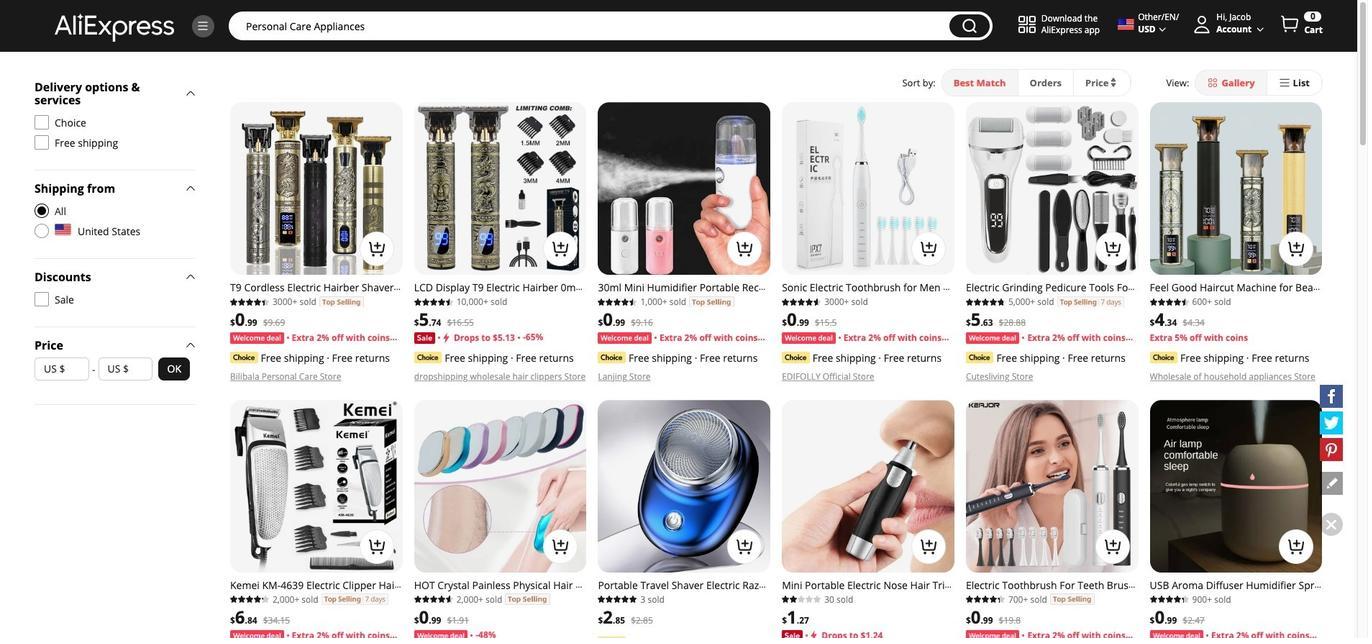 Task type: locate. For each thing, give the bounding box(es) containing it.
1sqid_b image
[[196, 19, 209, 32]]

11l24uk image
[[35, 224, 49, 238]]

report fraud item image
[[391, 105, 400, 114], [943, 105, 952, 114], [1311, 105, 1320, 114], [391, 403, 400, 412], [943, 403, 952, 412]]

4ftxrwp image
[[35, 115, 49, 130], [35, 135, 49, 150]]

None button
[[949, 14, 990, 37]]

1 vertical spatial 4ftxrwp image
[[35, 135, 49, 150]]

0 vertical spatial 4ftxrwp image
[[35, 115, 49, 130]]

report fraud item image
[[575, 105, 584, 114], [759, 105, 768, 114], [1127, 105, 1136, 114], [575, 403, 584, 412], [759, 403, 768, 412]]

personal care appliances text field
[[239, 19, 942, 33]]

2 4ftxrwp image from the top
[[35, 135, 49, 150]]



Task type: vqa. For each thing, say whether or not it's contained in the screenshot.
Hot Sale Vintage T9 Electric Cordless Hair Cutting Machine Professional Hair Barber Trimmer For Men Clipper Shaver Beard Lighter image on the left of page
no



Task type: describe. For each thing, give the bounding box(es) containing it.
1 4ftxrwp image from the top
[[35, 115, 49, 130]]

4ftxrwp image
[[35, 292, 49, 306]]



